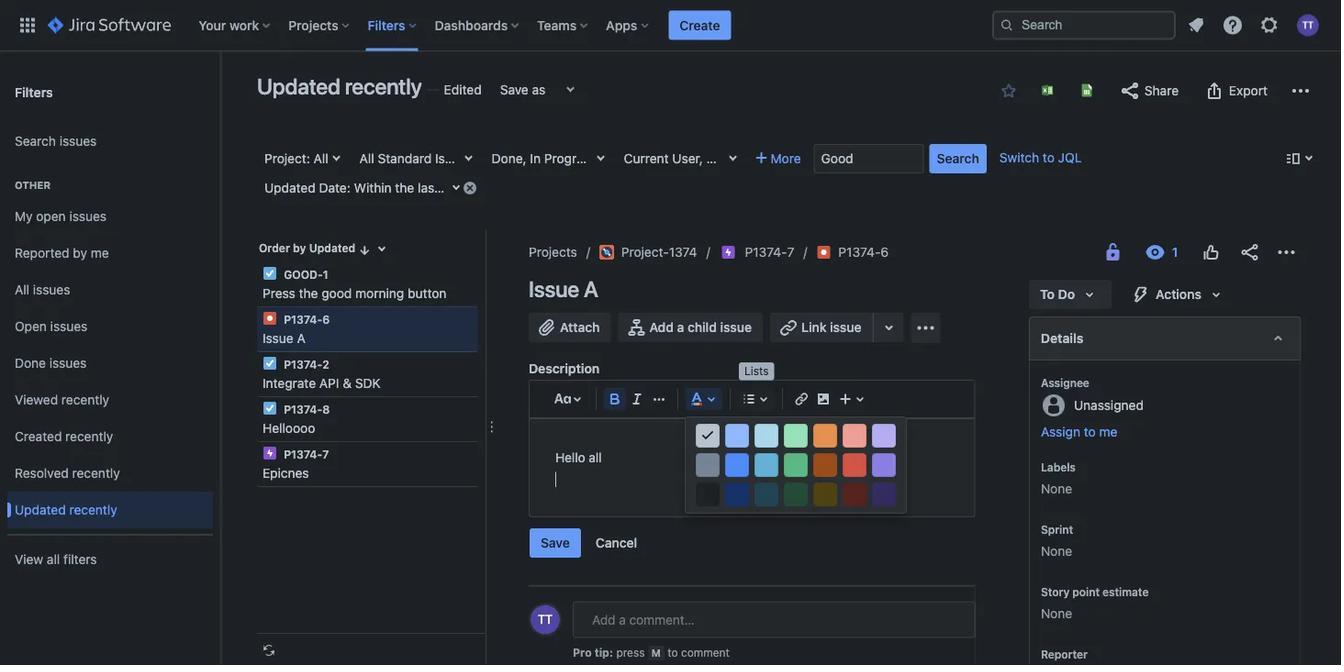 Task type: vqa. For each thing, say whether or not it's contained in the screenshot.
"Share" link
yes



Task type: describe. For each thing, give the bounding box(es) containing it.
export button
[[1195, 76, 1277, 106]]

Subtle blue radio
[[725, 483, 749, 507]]

bold ⌘b image
[[604, 388, 626, 410]]

0 vertical spatial 7
[[787, 245, 795, 260]]

launched,
[[694, 151, 756, 166]]

search for search issues
[[15, 134, 56, 149]]

open issues
[[15, 319, 87, 334]]

all issues link
[[7, 272, 213, 309]]

Gray radio
[[696, 454, 720, 477]]

Default radio
[[696, 424, 720, 448]]

&
[[343, 376, 352, 391]]

epic,
[[697, 151, 726, 166]]

Blue radio
[[725, 454, 749, 477]]

ready,
[[651, 151, 690, 166]]

Search issues using keywords text field
[[814, 144, 924, 174]]

small image
[[1002, 84, 1016, 98]]

by for order
[[293, 242, 306, 255]]

Description - Main content area, start typing to enter text. text field
[[556, 447, 949, 491]]

all for all
[[582, 635, 597, 650]]

Search field
[[993, 11, 1176, 40]]

1 horizontal spatial epic image
[[721, 245, 736, 260]]

good-1
[[281, 268, 328, 281]]

open
[[15, 319, 47, 334]]

p1374- for integrate api & sdk
[[284, 358, 322, 371]]

add a child issue button
[[618, 313, 763, 342]]

my open issues link
[[7, 198, 213, 235]]

description
[[529, 361, 600, 376]]

viewed
[[15, 393, 58, 408]]

remove criteria image
[[463, 180, 477, 195]]

actions image
[[1275, 241, 1297, 264]]

resolved recently link
[[7, 455, 213, 492]]

banner containing your work
[[0, 0, 1342, 51]]

morning
[[355, 286, 404, 301]]

details element
[[1029, 317, 1301, 361]]

project-1374
[[621, 245, 697, 260]]

assign
[[1041, 425, 1080, 440]]

reporter
[[1041, 648, 1087, 661]]

Bold green radio
[[784, 424, 808, 448]]

created recently
[[15, 429, 113, 445]]

Bold purple radio
[[872, 424, 896, 448]]

order by updated link
[[257, 237, 374, 259]]

search button
[[930, 144, 987, 174]]

Yellow radio
[[814, 454, 837, 477]]

progress,
[[544, 151, 601, 166]]

comments
[[615, 635, 681, 650]]

reported by me link
[[7, 235, 213, 272]]

to for switch
[[1043, 150, 1055, 165]]

sub-
[[531, 151, 559, 166]]

newest
[[873, 635, 918, 650]]

create button
[[669, 11, 731, 40]]

done issues link
[[7, 345, 213, 382]]

project:
[[264, 151, 310, 166]]

2 vertical spatial to
[[668, 647, 678, 660]]

share
[[1145, 83, 1179, 98]]

other group
[[7, 160, 213, 534]]

lists tooltip
[[739, 363, 775, 381]]

your
[[199, 17, 226, 33]]

actions button
[[1119, 280, 1238, 309]]

admins,
[[906, 151, 953, 166]]

p1374-7 link
[[745, 241, 795, 264]]

attach button
[[529, 313, 611, 342]]

Bold blue radio
[[725, 424, 749, 448]]

press
[[616, 647, 645, 660]]

more
[[771, 151, 801, 166]]

0 horizontal spatial p1374-7
[[281, 448, 329, 461]]

1 horizontal spatial 1
[[442, 180, 448, 196]]

search image
[[1000, 18, 1015, 33]]

0 vertical spatial updated recently
[[257, 73, 422, 99]]

your work button
[[193, 11, 278, 40]]

estimate
[[1102, 586, 1149, 599]]

1 vertical spatial issue a
[[263, 331, 306, 346]]

hello all
[[556, 450, 602, 466]]

Teal radio
[[755, 454, 779, 477]]

add a child issue
[[650, 320, 752, 335]]

Subtle yellow radio
[[814, 483, 837, 507]]

done,                                 in progress,                                 launch ready,                                 launched,                                 test,                                 to do button
[[484, 144, 826, 174]]

save for save
[[541, 536, 570, 551]]

projects for projects link in the left of the page
[[529, 245, 577, 260]]

cancel button
[[585, 529, 648, 558]]

default image
[[697, 425, 719, 447]]

search for search
[[937, 151, 980, 166]]

0 horizontal spatial the
[[299, 286, 318, 301]]

project 1374 image
[[599, 245, 614, 260]]

Green radio
[[784, 454, 808, 477]]

Add a comment… field
[[573, 602, 976, 639]]

jql
[[1058, 150, 1082, 165]]

task image
[[263, 356, 277, 371]]

date:
[[319, 180, 351, 196]]

switch to jql link
[[1000, 150, 1082, 165]]

good-
[[284, 268, 323, 281]]

1 vertical spatial p1374-6
[[281, 313, 330, 326]]

all for view
[[47, 552, 60, 568]]

issues for done issues
[[49, 356, 87, 371]]

all button
[[576, 632, 603, 654]]

0 horizontal spatial 7
[[322, 448, 329, 461]]

add
[[650, 320, 674, 335]]

link web pages and more image
[[878, 317, 900, 339]]

none for sprint
[[1041, 544, 1072, 559]]

labels
[[1041, 461, 1076, 474]]

to do button
[[1029, 280, 1112, 309]]

link issue button
[[770, 313, 875, 342]]

to inside 'dropdown button'
[[1040, 287, 1055, 302]]

0 vertical spatial 6
[[881, 245, 889, 260]]

project: all
[[264, 151, 328, 166]]

menu bar containing all
[[572, 632, 753, 654]]

done,
[[492, 151, 527, 166]]

view all filters
[[15, 552, 97, 568]]

hello
[[556, 450, 585, 466]]

all standard issue types,                                 all sub-task issue types,                                 bug,                                 epic,                                 story,                                 task
[[360, 151, 794, 166]]

activity
[[529, 609, 576, 624]]

Bold teal radio
[[755, 424, 779, 448]]

copy link to issue image
[[885, 244, 900, 259]]

text styles image
[[552, 388, 574, 410]]

recently for the updated recently link
[[69, 503, 117, 518]]

updated inside other group
[[15, 503, 66, 518]]

all left the in
[[512, 151, 527, 166]]

pro
[[573, 647, 592, 660]]

created recently link
[[7, 419, 213, 455]]

none for labels
[[1041, 482, 1072, 497]]

notifications image
[[1185, 14, 1207, 36]]

small image
[[357, 243, 372, 258]]

reported by me
[[15, 246, 109, 261]]

attach
[[560, 320, 600, 335]]

labels pin to top. only you can see pinned fields. image
[[1079, 460, 1094, 475]]

updated down projects dropdown button
[[257, 73, 340, 99]]

1 option group from the top
[[686, 421, 906, 451]]

1 task from the left
[[559, 151, 586, 166]]

projects for projects dropdown button
[[289, 17, 338, 33]]

dashboards button
[[429, 11, 526, 40]]

view
[[15, 552, 43, 568]]

link
[[802, 320, 827, 335]]

Subtle red radio
[[843, 483, 867, 507]]

task image for helloooo
[[263, 401, 277, 416]]

share image
[[1239, 241, 1261, 264]]

save button
[[530, 529, 581, 558]]

1 horizontal spatial issue a
[[529, 276, 598, 302]]

story point estimate
[[1041, 586, 1149, 599]]

p1374-2
[[281, 358, 329, 371]]

your profile and settings image
[[1297, 14, 1319, 36]]

primary element
[[11, 0, 993, 51]]

1 issue from the left
[[720, 320, 752, 335]]

add app image
[[915, 317, 937, 339]]

Subtle purple radio
[[872, 483, 896, 507]]

2 issue from the left
[[830, 320, 862, 335]]

standard
[[378, 151, 432, 166]]

none for story point estimate
[[1041, 606, 1072, 622]]

unassigned,
[[707, 151, 780, 166]]

0 vertical spatial the
[[395, 180, 414, 196]]

Bold orange radio
[[814, 424, 837, 448]]

view all filters link
[[7, 542, 213, 578]]

save for save as
[[500, 82, 529, 97]]

history
[[700, 635, 744, 650]]

issues for open issues
[[50, 319, 87, 334]]

italic ⌘i image
[[626, 388, 648, 410]]

link issue
[[802, 320, 862, 335]]

0 vertical spatial p1374-7
[[745, 245, 795, 260]]

all for all standard issue types,                                 all sub-task issue types,                                 bug,                                 epic,                                 story,                                 task
[[360, 151, 374, 166]]

1 vertical spatial 1
[[323, 268, 328, 281]]



Task type: locate. For each thing, give the bounding box(es) containing it.
0 horizontal spatial save
[[500, 82, 529, 97]]

issues for search issues
[[59, 134, 97, 149]]

1 horizontal spatial me
[[1099, 425, 1117, 440]]

Subtle green radio
[[784, 483, 808, 507]]

1 horizontal spatial p1374-6
[[839, 245, 889, 260]]

cancel
[[596, 536, 637, 551]]

link image
[[791, 388, 813, 410]]

issue right child
[[720, 320, 752, 335]]

projects right work
[[289, 17, 338, 33]]

banner
[[0, 0, 1342, 51]]

save left cancel
[[541, 536, 570, 551]]

issues inside search issues link
[[59, 134, 97, 149]]

0 horizontal spatial p1374-6
[[281, 313, 330, 326]]

by right order
[[293, 242, 306, 255]]

0 horizontal spatial updated recently
[[15, 503, 117, 518]]

task image up the helloooo
[[263, 401, 277, 416]]

to right assign
[[1084, 425, 1096, 440]]

search issues link
[[7, 123, 213, 160]]

all up date:
[[314, 151, 328, 166]]

eloisefrancis23,
[[784, 151, 877, 166]]

a up the p1374-2
[[297, 331, 306, 346]]

switch to jql
[[1000, 150, 1082, 165]]

p1374-6
[[839, 245, 889, 260], [281, 313, 330, 326]]

sidebar navigation image
[[200, 73, 241, 110]]

updated down the project:
[[264, 180, 316, 196]]

projects
[[289, 17, 338, 33], [529, 245, 577, 260]]

recently for viewed recently link
[[61, 393, 109, 408]]

switch
[[1000, 150, 1040, 165]]

save as button
[[491, 75, 555, 105]]

all for all issues
[[15, 282, 29, 298]]

7 down 8
[[322, 448, 329, 461]]

my
[[15, 209, 33, 224]]

0 vertical spatial to
[[1043, 150, 1055, 165]]

sdk
[[355, 376, 381, 391]]

p1374- for issue a
[[284, 313, 322, 326]]

1 vertical spatial save
[[541, 536, 570, 551]]

none down sprint
[[1041, 544, 1072, 559]]

0 vertical spatial search
[[15, 134, 56, 149]]

updated down resolved
[[15, 503, 66, 518]]

me down my open issues link
[[91, 246, 109, 261]]

issues right open
[[50, 319, 87, 334]]

p1374-7 up the epicnes
[[281, 448, 329, 461]]

0 vertical spatial all
[[589, 450, 602, 466]]

comments button
[[610, 632, 687, 654]]

user,
[[672, 151, 703, 166]]

current user,                                 unassigned,                                 eloisefrancis23,                                 org-admins,                                 terry turtle button
[[617, 144, 1024, 174]]

issues right open at the left top
[[69, 209, 107, 224]]

do
[[809, 151, 826, 166], [1058, 287, 1075, 302]]

0 horizontal spatial issue a
[[263, 331, 306, 346]]

other
[[15, 180, 51, 191]]

all up open
[[15, 282, 29, 298]]

assign to me button
[[1041, 423, 1282, 442]]

apps button
[[601, 11, 656, 40]]

all inside description - main content area, start typing to enter text. text field
[[589, 450, 602, 466]]

1 horizontal spatial all
[[589, 450, 602, 466]]

1 vertical spatial to
[[1084, 425, 1096, 440]]

1 horizontal spatial the
[[395, 180, 414, 196]]

1 vertical spatial projects
[[529, 245, 577, 260]]

reporter pin to top. only you can see pinned fields. image
[[1091, 647, 1106, 662]]

create
[[680, 17, 720, 33]]

issue a up task icon
[[263, 331, 306, 346]]

task image for press the good morning button
[[263, 266, 277, 281]]

0 horizontal spatial 1
[[323, 268, 328, 281]]

recently up created recently
[[61, 393, 109, 408]]

projects inside dropdown button
[[289, 17, 338, 33]]

2 types, from the left
[[624, 151, 663, 166]]

assign to me
[[1041, 425, 1117, 440]]

1 vertical spatial 6
[[322, 313, 330, 326]]

none down labels
[[1041, 482, 1072, 497]]

updated recently down resolved recently at bottom left
[[15, 503, 117, 518]]

issues inside my open issues link
[[69, 209, 107, 224]]

1 right last
[[442, 180, 448, 196]]

p1374-7
[[745, 245, 795, 260], [281, 448, 329, 461]]

p1374-7 right '1374'
[[745, 245, 795, 260]]

bug image down press
[[263, 311, 277, 326]]

all up 'within'
[[360, 151, 374, 166]]

epicnes
[[263, 466, 309, 481]]

current
[[624, 151, 669, 166]]

filters up search issues
[[15, 84, 53, 99]]

1 vertical spatial bug image
[[263, 311, 277, 326]]

me for assign to me
[[1099, 425, 1117, 440]]

issue up week
[[435, 151, 466, 166]]

appswitcher icon image
[[17, 14, 39, 36]]

1 vertical spatial me
[[1099, 425, 1117, 440]]

1 vertical spatial none
[[1041, 544, 1072, 559]]

p1374-
[[745, 245, 787, 260], [839, 245, 881, 260], [284, 313, 322, 326], [284, 358, 322, 371], [284, 403, 322, 416], [284, 448, 322, 461]]

recently down resolved recently link
[[69, 503, 117, 518]]

projects left project 1374 image
[[529, 245, 577, 260]]

1 horizontal spatial to
[[1040, 287, 1055, 302]]

updated recently down projects dropdown button
[[257, 73, 422, 99]]

the down the good-1
[[299, 286, 318, 301]]

p1374- up the helloooo
[[284, 403, 322, 416]]

filters
[[368, 17, 405, 33], [15, 84, 53, 99]]

0 horizontal spatial do
[[809, 151, 826, 166]]

1 horizontal spatial filters
[[368, 17, 405, 33]]

0 vertical spatial issue a
[[529, 276, 598, 302]]

jira software image
[[48, 14, 171, 36], [48, 14, 171, 36]]

1 horizontal spatial 6
[[881, 245, 889, 260]]

viewed recently
[[15, 393, 109, 408]]

all inside other group
[[15, 282, 29, 298]]

1 horizontal spatial projects
[[529, 245, 577, 260]]

0 horizontal spatial a
[[297, 331, 306, 346]]

1 horizontal spatial issue
[[830, 320, 862, 335]]

Dark gray radio
[[696, 483, 720, 507]]

issues inside done issues link
[[49, 356, 87, 371]]

0 horizontal spatial task
[[559, 151, 586, 166]]

menu bar
[[572, 632, 753, 654]]

1 horizontal spatial p1374-7
[[745, 245, 795, 260]]

recently for created recently link
[[65, 429, 113, 445]]

option group up the green option
[[686, 421, 906, 451]]

issues for all issues
[[33, 282, 70, 298]]

show:
[[529, 635, 565, 650]]

task right the in
[[559, 151, 586, 166]]

to inside button
[[1084, 425, 1096, 440]]

0 horizontal spatial 6
[[322, 313, 330, 326]]

the left last
[[395, 180, 414, 196]]

updated recently link
[[7, 492, 213, 529]]

unassigned
[[1074, 398, 1144, 413]]

recently down viewed recently link
[[65, 429, 113, 445]]

8
[[322, 403, 330, 416]]

1 vertical spatial a
[[297, 331, 306, 346]]

3 option group from the top
[[686, 480, 906, 510]]

0 horizontal spatial by
[[73, 246, 87, 261]]

1 horizontal spatial save
[[541, 536, 570, 551]]

search
[[15, 134, 56, 149], [937, 151, 980, 166]]

Purple radio
[[872, 454, 896, 477]]

Bold red radio
[[843, 424, 867, 448]]

0 vertical spatial epic image
[[721, 245, 736, 260]]

p1374-6 down press
[[281, 313, 330, 326]]

7 left p1374-6 link
[[787, 245, 795, 260]]

a
[[584, 276, 598, 302], [297, 331, 306, 346]]

issue up task icon
[[263, 331, 294, 346]]

to inside dropdown button
[[792, 151, 806, 166]]

issues up the "my open issues"
[[59, 134, 97, 149]]

1 types, from the left
[[470, 151, 509, 166]]

option group
[[686, 421, 906, 451], [686, 451, 906, 480], [686, 480, 906, 510]]

1 horizontal spatial types,
[[624, 151, 663, 166]]

1 vertical spatial updated recently
[[15, 503, 117, 518]]

week
[[452, 180, 483, 196]]

by inside other group
[[73, 246, 87, 261]]

more formatting image
[[648, 388, 670, 410]]

2
[[322, 358, 329, 371]]

test,
[[759, 151, 788, 166]]

order by updated
[[259, 242, 356, 255]]

1 vertical spatial p1374-7
[[281, 448, 329, 461]]

1 vertical spatial the
[[299, 286, 318, 301]]

none down story
[[1041, 606, 1072, 622]]

0 vertical spatial task image
[[263, 266, 277, 281]]

2 task image from the top
[[263, 401, 277, 416]]

done,                                 in progress,                                 launch ready,                                 launched,                                 test,                                 to do
[[492, 151, 826, 166]]

0 vertical spatial me
[[91, 246, 109, 261]]

Subtle teal radio
[[755, 483, 779, 507]]

me inside button
[[1099, 425, 1117, 440]]

recently
[[345, 73, 422, 99], [61, 393, 109, 408], [65, 429, 113, 445], [72, 466, 120, 481], [69, 503, 117, 518]]

current user,                                 unassigned,                                 eloisefrancis23,                                 org-admins,                                 terry turtle
[[624, 151, 1024, 166]]

search inside button
[[937, 151, 980, 166]]

to right m
[[668, 647, 678, 660]]

issue right link
[[830, 320, 862, 335]]

1 vertical spatial filters
[[15, 84, 53, 99]]

lists image
[[738, 388, 760, 410]]

dashboards
[[435, 17, 508, 33]]

save left as
[[500, 82, 529, 97]]

all
[[314, 151, 328, 166], [360, 151, 374, 166], [512, 151, 527, 166], [15, 282, 29, 298], [582, 635, 597, 650]]

to left jql
[[1043, 150, 1055, 165]]

1 horizontal spatial task
[[767, 151, 794, 166]]

2 vertical spatial none
[[1041, 606, 1072, 622]]

by for reported
[[73, 246, 87, 261]]

0 vertical spatial p1374-6
[[839, 245, 889, 260]]

open in microsoft excel image
[[1040, 83, 1055, 98]]

6 up the link web pages and more image
[[881, 245, 889, 260]]

done issues
[[15, 356, 87, 371]]

do inside dropdown button
[[809, 151, 826, 166]]

save inside "button"
[[500, 82, 529, 97]]

to up details
[[1040, 287, 1055, 302]]

1 none from the top
[[1041, 482, 1072, 497]]

turtle
[[990, 151, 1024, 166]]

issue a
[[529, 276, 598, 302], [263, 331, 306, 346]]

comment
[[681, 647, 730, 660]]

1 horizontal spatial do
[[1058, 287, 1075, 302]]

6
[[881, 245, 889, 260], [322, 313, 330, 326]]

integrate api & sdk
[[263, 376, 381, 391]]

story
[[1041, 586, 1070, 599]]

to right test,
[[792, 151, 806, 166]]

epic image left "p1374-7" link
[[721, 245, 736, 260]]

task right story,
[[767, 151, 794, 166]]

Red radio
[[843, 454, 867, 477]]

more button
[[749, 144, 809, 174]]

all right show:
[[582, 635, 597, 650]]

0 vertical spatial do
[[809, 151, 826, 166]]

press
[[263, 286, 295, 301]]

search up the other
[[15, 134, 56, 149]]

save inside button
[[541, 536, 570, 551]]

1 vertical spatial epic image
[[263, 446, 277, 461]]

all right hello
[[589, 450, 602, 466]]

settings image
[[1259, 14, 1281, 36]]

0 horizontal spatial to
[[668, 647, 678, 660]]

filters inside popup button
[[368, 17, 405, 33]]

bug image left p1374-6 link
[[817, 245, 831, 260]]

0 horizontal spatial filters
[[15, 84, 53, 99]]

a up attach
[[584, 276, 598, 302]]

issues inside the open issues link
[[50, 319, 87, 334]]

all for hello
[[589, 450, 602, 466]]

p1374- up integrate
[[284, 358, 322, 371]]

recently down created recently link
[[72, 466, 120, 481]]

1 horizontal spatial bug image
[[817, 245, 831, 260]]

p1374- down press
[[284, 313, 322, 326]]

1 vertical spatial 7
[[322, 448, 329, 461]]

0 horizontal spatial search
[[15, 134, 56, 149]]

issues up open issues
[[33, 282, 70, 298]]

types,
[[470, 151, 509, 166], [624, 151, 663, 166]]

p1374-8
[[281, 403, 330, 416]]

edited
[[444, 82, 482, 97]]

issues inside all issues link
[[33, 282, 70, 298]]

updated left small icon
[[309, 242, 356, 255]]

1 vertical spatial task image
[[263, 401, 277, 416]]

launch
[[604, 151, 647, 166]]

1374
[[669, 245, 697, 260]]

open
[[36, 209, 66, 224]]

me down unassigned
[[1099, 425, 1117, 440]]

me inside other group
[[91, 246, 109, 261]]

done
[[15, 356, 46, 371]]

last
[[418, 180, 439, 196]]

all inside button
[[582, 635, 597, 650]]

issue a down projects link in the left of the page
[[529, 276, 598, 302]]

issue
[[435, 151, 466, 166], [589, 151, 620, 166], [529, 276, 579, 302], [263, 331, 294, 346]]

add image, video, or file image
[[813, 388, 835, 410]]

p1374- for helloooo
[[284, 403, 322, 416]]

0 horizontal spatial all
[[47, 552, 60, 568]]

do right the more at right
[[809, 151, 826, 166]]

me for reported by me
[[91, 246, 109, 261]]

2 horizontal spatial to
[[1084, 425, 1096, 440]]

1 horizontal spatial by
[[293, 242, 306, 255]]

assignee
[[1041, 376, 1089, 389]]

0 horizontal spatial types,
[[470, 151, 509, 166]]

child
[[688, 320, 717, 335]]

0 vertical spatial none
[[1041, 482, 1072, 497]]

teams
[[537, 17, 577, 33]]

help image
[[1222, 14, 1244, 36]]

0 vertical spatial filters
[[368, 17, 405, 33]]

1 vertical spatial do
[[1058, 287, 1075, 302]]

0 vertical spatial to
[[792, 151, 806, 166]]

save as
[[500, 82, 546, 97]]

p1374- for epicnes
[[284, 448, 322, 461]]

option group up subtle green option
[[686, 451, 906, 480]]

option group down the green option
[[686, 480, 906, 510]]

updated recently inside other group
[[15, 503, 117, 518]]

vote options: no one has voted for this issue yet. image
[[1200, 241, 1222, 264]]

all standard issue types,                                 all sub-task issue types,                                 bug,                                 epic,                                 story,                                 task button
[[352, 144, 794, 174]]

2 task from the left
[[767, 151, 794, 166]]

epic image up the epicnes
[[263, 446, 277, 461]]

1 vertical spatial to
[[1040, 287, 1055, 302]]

0 vertical spatial a
[[584, 276, 598, 302]]

1 horizontal spatial search
[[937, 151, 980, 166]]

1 horizontal spatial 7
[[787, 245, 795, 260]]

3 none from the top
[[1041, 606, 1072, 622]]

filters
[[63, 552, 97, 568]]

1 vertical spatial all
[[47, 552, 60, 568]]

0 horizontal spatial bug image
[[263, 311, 277, 326]]

0 vertical spatial projects
[[289, 17, 338, 33]]

recently for resolved recently link
[[72, 466, 120, 481]]

do up details
[[1058, 287, 1075, 302]]

save
[[500, 82, 529, 97], [541, 536, 570, 551]]

updated date: within the last 1 week
[[264, 180, 483, 196]]

resolved recently
[[15, 466, 120, 481]]

integrate
[[263, 376, 316, 391]]

0 horizontal spatial to
[[792, 151, 806, 166]]

1 horizontal spatial updated recently
[[257, 73, 422, 99]]

projects link
[[529, 241, 577, 264]]

press the good morning button
[[263, 286, 447, 301]]

0 vertical spatial save
[[500, 82, 529, 97]]

0 vertical spatial 1
[[442, 180, 448, 196]]

0 vertical spatial bug image
[[817, 245, 831, 260]]

1 task image from the top
[[263, 266, 277, 281]]

share link
[[1110, 76, 1188, 106]]

1 horizontal spatial to
[[1043, 150, 1055, 165]]

details
[[1041, 331, 1084, 346]]

1 vertical spatial search
[[937, 151, 980, 166]]

to for assign
[[1084, 425, 1096, 440]]

0 horizontal spatial issue
[[720, 320, 752, 335]]

2 option group from the top
[[686, 451, 906, 480]]

recently down filters popup button
[[345, 73, 422, 99]]

task
[[559, 151, 586, 166], [767, 151, 794, 166]]

1 up the good
[[323, 268, 328, 281]]

1 horizontal spatial a
[[584, 276, 598, 302]]

filters right projects dropdown button
[[368, 17, 405, 33]]

open issues link
[[7, 309, 213, 345]]

bug image
[[817, 245, 831, 260], [263, 311, 277, 326]]

newest first
[[873, 635, 946, 650]]

2 none from the top
[[1041, 544, 1072, 559]]

0 horizontal spatial me
[[91, 246, 109, 261]]

6 down the good
[[322, 313, 330, 326]]

issue left current
[[589, 151, 620, 166]]

0 horizontal spatial projects
[[289, 17, 338, 33]]

0 horizontal spatial epic image
[[263, 446, 277, 461]]

p1374-6 up the link web pages and more image
[[839, 245, 889, 260]]

p1374- left copy link to issue image
[[839, 245, 881, 260]]

do inside 'dropdown button'
[[1058, 287, 1075, 302]]

issues up viewed recently
[[49, 356, 87, 371]]

button
[[408, 286, 447, 301]]

assignee pin to top. only you can see pinned fields. image
[[1093, 376, 1108, 390]]

profile image of terry turtle image
[[531, 606, 560, 635]]

task image up press
[[263, 266, 277, 281]]

issue down projects link in the left of the page
[[529, 276, 579, 302]]

p1374- right '1374'
[[745, 245, 787, 260]]

by right reported
[[73, 246, 87, 261]]

all right view
[[47, 552, 60, 568]]

epic image
[[721, 245, 736, 260], [263, 446, 277, 461]]

search issues
[[15, 134, 97, 149]]

task image
[[263, 266, 277, 281], [263, 401, 277, 416]]

p1374- up the epicnes
[[284, 448, 322, 461]]

newest first image
[[950, 635, 965, 650]]

open in google sheets image
[[1080, 83, 1095, 98]]

search left turtle
[[937, 151, 980, 166]]



